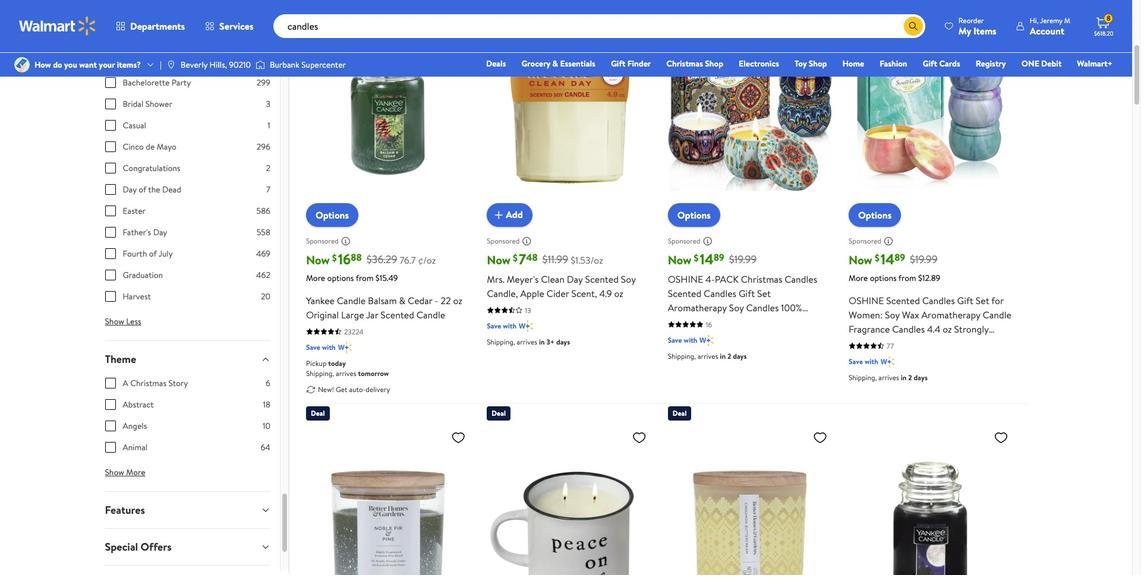 Task type: describe. For each thing, give the bounding box(es) containing it.
with down women:
[[865, 357, 879, 367]]

4-
[[706, 273, 715, 286]]

fragrance inside now $ 14 89 $19.99 oshine 4-pack christmas candles scented candles gift set aromatherapy soy candles 100% natural soy 4.4 oz strongly fragrance stress relief for mother's day,valentine's day,birthday,anniversary
[[782, 316, 823, 329]]

my
[[959, 24, 972, 37]]

¢/oz
[[418, 254, 436, 267]]

oshine inside oshine scented candles gift set for women: soy wax aromatherapy candle fragrance candles 4.4 oz strongly fragrance essential oils for stress relief halloween christmas birthday mother's day
[[849, 294, 884, 307]]

6
[[266, 378, 270, 389]]

gift cards link
[[918, 57, 966, 70]]

oshine inside now $ 14 89 $19.99 oshine 4-pack christmas candles scented candles gift set aromatherapy soy candles 100% natural soy 4.4 oz strongly fragrance stress relief for mother's day,valentine's day,birthday,anniversary
[[668, 273, 703, 286]]

day inside now $ 7 48 $11.99 $1.53/oz mrs. meyer's clean day scented soy candle, apple cider scent, 4.9 oz
[[567, 273, 583, 286]]

from inside 'now $ 14 89 $19.99 more options from $12.89'
[[899, 272, 917, 284]]

add to cart image
[[492, 208, 506, 222]]

search icon image
[[909, 21, 919, 31]]

shop for toy shop
[[809, 58, 827, 70]]

options inside now $ 16 88 $36.29 76.7 ¢/oz more options from $15.49
[[327, 272, 354, 284]]

of for the
[[139, 184, 146, 196]]

how do you want your items?
[[34, 59, 141, 71]]

soy inside oshine scented candles gift set for women: soy wax aromatherapy candle fragrance candles 4.4 oz strongly fragrance essential oils for stress relief halloween christmas birthday mother's day
[[885, 308, 900, 321]]

save with up pickup
[[306, 342, 336, 352]]

services
[[219, 20, 254, 33]]

bachelorette
[[123, 77, 170, 89]]

cards
[[940, 58, 961, 70]]

oz inside now $ 7 48 $11.99 $1.53/oz mrs. meyer's clean day scented soy candle, apple cider scent, 4.9 oz
[[615, 287, 624, 300]]

558
[[257, 227, 270, 238]]

halloween
[[875, 351, 918, 364]]

options for more options from $12.89
[[859, 209, 892, 222]]

soy inside now $ 7 48 $11.99 $1.53/oz mrs. meyer's clean day scented soy candle, apple cider scent, 4.9 oz
[[621, 273, 636, 286]]

candle inside oshine scented candles gift set for women: soy wax aromatherapy candle fragrance candles 4.4 oz strongly fragrance essential oils for stress relief halloween christmas birthday mother's day
[[983, 308, 1012, 321]]

large
[[341, 308, 364, 321]]

gift finder
[[611, 58, 651, 70]]

22
[[441, 294, 451, 307]]

delivery
[[366, 385, 390, 395]]

$12.89
[[919, 272, 941, 284]]

mainstays reusable 13oz peace on earth mug scented candle, vanilla image
[[487, 426, 651, 576]]

show less
[[105, 316, 141, 328]]

more inside 'now $ 14 89 $19.99 more options from $12.89'
[[849, 272, 868, 284]]

options for more options from $15.49
[[316, 209, 349, 222]]

arrives left 3+ on the bottom left of the page
[[517, 337, 538, 347]]

$ for now $ 16 88 $36.29 76.7 ¢/oz more options from $15.49
[[332, 251, 337, 265]]

yankee
[[306, 294, 335, 307]]

options link for more options from $12.89
[[849, 203, 902, 227]]

299
[[257, 77, 270, 89]]

special offers tab
[[95, 529, 280, 565]]

cider
[[547, 287, 569, 300]]

departments
[[130, 20, 185, 33]]

77
[[887, 341, 894, 351]]

gift finder link
[[606, 57, 657, 70]]

cinco de mayo
[[123, 141, 177, 153]]

save with down women:
[[849, 357, 879, 367]]

1 horizontal spatial &
[[553, 58, 558, 70]]

day up easter
[[123, 184, 137, 196]]

gift inside 'gift cards' link
[[923, 58, 938, 70]]

now for now $ 16 88 $36.29 76.7 ¢/oz more options from $15.49
[[306, 252, 330, 268]]

2 vertical spatial 2
[[909, 373, 913, 383]]

296
[[257, 141, 270, 153]]

show more
[[105, 467, 145, 479]]

0 vertical spatial shipping, arrives in 2 days
[[668, 351, 747, 361]]

|
[[160, 59, 162, 71]]

auto-
[[349, 385, 366, 395]]

in for 7
[[539, 337, 545, 347]]

add
[[506, 208, 523, 221]]

fashion
[[880, 58, 908, 70]]

christmas shop
[[667, 58, 724, 70]]

$19.99 for now $ 14 89 $19.99 more options from $12.89
[[910, 252, 938, 267]]

89 for now $ 14 89 $19.99 oshine 4-pack christmas candles scented candles gift set aromatherapy soy candles 100% natural soy 4.4 oz strongly fragrance stress relief for mother's day,valentine's day,birthday,anniversary
[[714, 251, 725, 264]]

1 horizontal spatial 2
[[728, 351, 732, 361]]

save for "walmart plus" image under 77
[[849, 357, 863, 367]]

with up shipping, arrives in 3+ days
[[503, 321, 517, 331]]

14 for now $ 14 89 $19.99 oshine 4-pack christmas candles scented candles gift set aromatherapy soy candles 100% natural soy 4.4 oz strongly fragrance stress relief for mother's day,valentine's day,birthday,anniversary
[[700, 249, 714, 269]]

now for now $ 7 48 $11.99 $1.53/oz mrs. meyer's clean day scented soy candle, apple cider scent, 4.9 oz
[[487, 252, 511, 268]]

now for now $ 14 89 $19.99 oshine 4-pack christmas candles scented candles gift set aromatherapy soy candles 100% natural soy 4.4 oz strongly fragrance stress relief for mother's day,valentine's day,birthday,anniversary
[[668, 252, 692, 268]]

features
[[105, 503, 145, 518]]

de
[[146, 141, 155, 153]]

grocery & essentials link
[[516, 57, 601, 70]]

special offers button
[[95, 529, 280, 565]]

2 horizontal spatial for
[[992, 294, 1004, 307]]

oshine scented candles gift set for women: soy wax aromatherapy candle fragrance candles 4.4 oz strongly fragrance essential oils for stress relief halloween christmas birthday mother's day
[[849, 294, 1012, 379]]

shipping, down natural
[[668, 351, 696, 361]]

4.9
[[600, 287, 612, 300]]

yankee candle balsam & cedar - 22 oz original large jar scented candle
[[306, 294, 463, 321]]

show less button
[[95, 312, 151, 331]]

finder
[[628, 58, 651, 70]]

walmart plus image up the today
[[338, 342, 352, 354]]

reorder my items
[[959, 15, 997, 37]]

candle,
[[487, 287, 518, 300]]

save with down natural
[[668, 335, 698, 345]]

walmart plus image up the day,birthday,anniversary at the bottom of page
[[700, 335, 714, 346]]

days for 14
[[733, 351, 747, 361]]

13
[[525, 305, 531, 316]]

save for "walmart plus" image over the day,birthday,anniversary at the bottom of page
[[668, 335, 682, 345]]

july
[[159, 248, 173, 260]]

grocery
[[522, 58, 551, 70]]

0 horizontal spatial candle
[[337, 294, 366, 307]]

more inside button
[[126, 467, 145, 479]]

1 horizontal spatial candle
[[417, 308, 445, 321]]

relief inside oshine scented candles gift set for women: soy wax aromatherapy candle fragrance candles 4.4 oz strongly fragrance essential oils for stress relief halloween christmas birthday mother's day
[[849, 351, 873, 364]]

23224
[[344, 327, 364, 337]]

$ for now $ 7 48 $11.99 $1.53/oz mrs. meyer's clean day scented soy candle, apple cider scent, 4.9 oz
[[513, 251, 518, 265]]

day up july
[[153, 227, 167, 238]]

arrives down natural
[[698, 351, 719, 361]]

100%
[[781, 301, 803, 314]]

toy shop
[[795, 58, 827, 70]]

sponsored for more options from $12.89
[[849, 236, 882, 246]]

your
[[99, 59, 115, 71]]

how
[[34, 59, 51, 71]]

now $ 14 89 $19.99 more options from $12.89
[[849, 249, 941, 284]]

save with up shipping, arrives in 3+ days
[[487, 321, 517, 331]]

walmart plus image down 13
[[519, 320, 533, 332]]

day,valentine's
[[668, 344, 730, 357]]

electronics
[[739, 58, 780, 70]]

add to favorites list, better homes & gardens cinnamon buttercream scented 2-wick printed jar candle, 12 oz image
[[813, 430, 828, 445]]

deal for mainstays reusable 13oz peace on earth mug scented candle, vanilla image
[[492, 408, 506, 418]]

add to favorites list, oshine 4-pack christmas candles scented candles gift set aromatherapy soy candles 100% natural soy 4.4 oz strongly fragrance stress relief for mother's day,valentine's day,birthday,anniversary image
[[813, 0, 828, 15]]

586
[[257, 205, 270, 217]]

beverly
[[181, 59, 208, 71]]

89 for now $ 14 89 $19.99 more options from $12.89
[[895, 251, 906, 264]]

one debit
[[1022, 58, 1062, 70]]

electronics link
[[734, 57, 785, 70]]

apple
[[521, 287, 545, 300]]

for inside now $ 14 89 $19.99 oshine 4-pack christmas candles scented candles gift set aromatherapy soy candles 100% natural soy 4.4 oz strongly fragrance stress relief for mother's day,valentine's day,birthday,anniversary
[[721, 330, 734, 343]]

registry link
[[971, 57, 1012, 70]]

oz inside oshine scented candles gift set for women: soy wax aromatherapy candle fragrance candles 4.4 oz strongly fragrance essential oils for stress relief halloween christmas birthday mother's day
[[943, 323, 952, 336]]

$15.49
[[376, 272, 398, 284]]

oz inside yankee candle balsam & cedar - 22 oz original large jar scented candle
[[453, 294, 463, 307]]

day,birthday,anniversary
[[668, 358, 772, 371]]

animal
[[123, 442, 148, 454]]

father's day
[[123, 227, 167, 238]]

balsam
[[368, 294, 397, 307]]

get
[[336, 385, 348, 395]]

8
[[1107, 13, 1111, 23]]

father's
[[123, 227, 151, 238]]

more inside now $ 16 88 $36.29 76.7 ¢/oz more options from $15.49
[[306, 272, 325, 284]]

candles down $12.89
[[923, 294, 955, 307]]

walmart image
[[19, 17, 96, 36]]

 image for beverly hills, 90210
[[166, 60, 176, 70]]

scented inside yankee candle balsam & cedar - 22 oz original large jar scented candle
[[381, 308, 414, 321]]

$ for now $ 14 89 $19.99 oshine 4-pack christmas candles scented candles gift set aromatherapy soy candles 100% natural soy 4.4 oz strongly fragrance stress relief for mother's day,valentine's day,birthday,anniversary
[[694, 251, 699, 265]]

christmas inside now $ 14 89 $19.99 oshine 4-pack christmas candles scented candles gift set aromatherapy soy candles 100% natural soy 4.4 oz strongly fragrance stress relief for mother's day,valentine's day,birthday,anniversary
[[741, 273, 783, 286]]

fourth of july
[[123, 248, 173, 260]]

ad disclaimer and feedback image for more options from $15.49
[[341, 236, 351, 246]]

now $ 7 48 $11.99 $1.53/oz mrs. meyer's clean day scented soy candle, apple cider scent, 4.9 oz
[[487, 249, 636, 300]]

toy shop link
[[790, 57, 833, 70]]

sponsored for more options from $15.49
[[306, 236, 339, 246]]

m
[[1065, 15, 1071, 25]]

oils
[[931, 337, 947, 350]]

now $ 16 88 $36.29 76.7 ¢/oz more options from $15.49
[[306, 249, 436, 284]]

options for oshine 4-pack christmas candles scented candles gift set aromatherapy soy candles 100% natural soy 4.4 oz strongly fragrance stress relief for mother's day,valentine's day,birthday,anniversary
[[678, 209, 711, 222]]

hi, jeremy m account
[[1030, 15, 1071, 37]]

$ for now $ 14 89 $19.99 more options from $12.89
[[875, 251, 880, 265]]



Task type: locate. For each thing, give the bounding box(es) containing it.
2 $19.99 from the left
[[910, 252, 938, 267]]

2 now from the left
[[487, 252, 511, 268]]

oshine 4-pack christmas candles scented candles gift set aromatherapy soy candles 100% natural soy 4.4 oz strongly fragrance stress relief for mother's day,valentine's day,birthday,anniversary image
[[668, 0, 832, 217]]

0 horizontal spatial oshine
[[668, 273, 703, 286]]

tab
[[95, 566, 280, 576]]

strongly inside oshine scented candles gift set for women: soy wax aromatherapy candle fragrance candles 4.4 oz strongly fragrance essential oils for stress relief halloween christmas birthday mother's day
[[955, 323, 989, 336]]

1 from from the left
[[356, 272, 374, 284]]

$1.53/oz
[[571, 254, 603, 267]]

fashion link
[[875, 57, 913, 70]]

mother's inside oshine scented candles gift set for women: soy wax aromatherapy candle fragrance candles 4.4 oz strongly fragrance essential oils for stress relief halloween christmas birthday mother's day
[[849, 365, 886, 379]]

relief up day,valentine's
[[695, 330, 719, 343]]

0 horizontal spatial shipping, arrives in 2 days
[[668, 351, 747, 361]]

0 vertical spatial &
[[553, 58, 558, 70]]

1 horizontal spatial options
[[678, 209, 711, 222]]

shipping, arrives in 2 days down halloween
[[849, 373, 928, 383]]

mother's down halloween
[[849, 365, 886, 379]]

14 inside now $ 14 89 $19.99 oshine 4-pack christmas candles scented candles gift set aromatherapy soy candles 100% natural soy 4.4 oz strongly fragrance stress relief for mother's day,valentine's day,birthday,anniversary
[[700, 249, 714, 269]]

2 horizontal spatial options
[[859, 209, 892, 222]]

0 horizontal spatial of
[[139, 184, 146, 196]]

deal for better homes & gardens cinnamon buttercream scented 2-wick printed jar candle, 12 oz image
[[673, 408, 687, 418]]

supercenter
[[302, 59, 346, 71]]

 image for burbank supercenter
[[256, 59, 265, 71]]

1 vertical spatial relief
[[849, 351, 873, 364]]

$19.99 up pack in the top right of the page
[[729, 252, 757, 267]]

oshine left 4-
[[668, 273, 703, 286]]

$ inside now $ 14 89 $19.99 oshine 4-pack christmas candles scented candles gift set aromatherapy soy candles 100% natural soy 4.4 oz strongly fragrance stress relief for mother's day,valentine's day,birthday,anniversary
[[694, 251, 699, 265]]

shipping, down candle,
[[487, 337, 515, 347]]

1 vertical spatial 16
[[706, 320, 712, 330]]

1 now from the left
[[306, 252, 330, 268]]

0 horizontal spatial $19.99
[[729, 252, 757, 267]]

469
[[256, 248, 270, 260]]

1 horizontal spatial options
[[870, 272, 897, 284]]

gift left cards
[[923, 58, 938, 70]]

candles up essential
[[893, 323, 925, 336]]

2 show from the top
[[105, 467, 124, 479]]

 image
[[14, 57, 30, 73]]

7 up 586 in the top of the page
[[266, 184, 270, 196]]

soy
[[621, 273, 636, 286], [729, 301, 744, 314], [885, 308, 900, 321], [701, 316, 716, 329]]

shipping, up new!
[[306, 368, 334, 379]]

ad disclaimer and feedback image
[[522, 236, 532, 246]]

new!
[[318, 385, 334, 395]]

0 vertical spatial relief
[[695, 330, 719, 343]]

3+
[[547, 337, 555, 347]]

1 horizontal spatial 7
[[519, 249, 526, 269]]

you
[[64, 59, 77, 71]]

89 inside now $ 14 89 $19.99 oshine 4-pack christmas candles scented candles gift set aromatherapy soy candles 100% natural soy 4.4 oz strongly fragrance stress relief for mother's day,valentine's day,birthday,anniversary
[[714, 251, 725, 264]]

add to favorites list, yankee candle balsam & cedar - 22 oz original large jar scented candle image
[[451, 0, 466, 15]]

3 ad disclaimer and feedback image from the left
[[884, 236, 894, 246]]

4.4 up oils
[[928, 323, 941, 336]]

0 horizontal spatial ad disclaimer and feedback image
[[341, 236, 351, 246]]

0 horizontal spatial shop
[[705, 58, 724, 70]]

mother's up the day,birthday,anniversary at the bottom of page
[[736, 330, 772, 343]]

 image right |
[[166, 60, 176, 70]]

today
[[328, 358, 346, 368]]

add to favorites list, better homes & gardens 12oz noble fir & pine scented 2-wick snow glass jar candle image
[[451, 430, 466, 445]]

new! get auto-delivery
[[318, 385, 390, 395]]

beverly hills, 90210
[[181, 59, 251, 71]]

candles left 100% at the bottom right of page
[[747, 301, 779, 314]]

0 horizontal spatial &
[[399, 294, 406, 307]]

better homes & gardens 12oz noble fir & pine scented 2-wick snow glass jar candle image
[[306, 426, 471, 576]]

from
[[356, 272, 374, 284], [899, 272, 917, 284]]

$ inside now $ 16 88 $36.29 76.7 ¢/oz more options from $15.49
[[332, 251, 337, 265]]

day up scent,
[[567, 273, 583, 286]]

account
[[1030, 24, 1065, 37]]

2 sponsored from the left
[[487, 236, 520, 246]]

gift inside oshine scented candles gift set for women: soy wax aromatherapy candle fragrance candles 4.4 oz strongly fragrance essential oils for stress relief halloween christmas birthday mother's day
[[958, 294, 974, 307]]

0 vertical spatial show
[[105, 316, 124, 328]]

0 horizontal spatial options
[[316, 209, 349, 222]]

1 horizontal spatial of
[[149, 248, 157, 260]]

a christmas story
[[123, 378, 188, 389]]

2 horizontal spatial 2
[[909, 373, 913, 383]]

the
[[148, 184, 160, 196]]

candle up large
[[337, 294, 366, 307]]

oz up oils
[[943, 323, 952, 336]]

scented
[[585, 273, 619, 286], [668, 287, 702, 300], [887, 294, 920, 307], [381, 308, 414, 321]]

days right 3+ on the bottom left of the page
[[556, 337, 570, 347]]

1 horizontal spatial mother's
[[849, 365, 886, 379]]

from left $15.49
[[356, 272, 374, 284]]

3 options link from the left
[[849, 203, 902, 227]]

4.4 up day,valentine's
[[718, 316, 731, 329]]

now $ 14 89 $19.99 oshine 4-pack christmas candles scented candles gift set aromatherapy soy candles 100% natural soy 4.4 oz strongly fragrance stress relief for mother's day,valentine's day,birthday,anniversary
[[668, 249, 823, 371]]

save for "walmart plus" image above the today
[[306, 342, 320, 352]]

occasion group
[[105, 0, 270, 312]]

options
[[327, 272, 354, 284], [870, 272, 897, 284]]

options down 88
[[327, 272, 354, 284]]

shipping,
[[487, 337, 515, 347], [668, 351, 696, 361], [306, 368, 334, 379], [849, 373, 877, 383]]

1 horizontal spatial shipping, arrives in 2 days
[[849, 373, 928, 383]]

of left july
[[149, 248, 157, 260]]

2 horizontal spatial candle
[[983, 308, 1012, 321]]

oshine up women:
[[849, 294, 884, 307]]

women:
[[849, 308, 883, 321]]

1 horizontal spatial for
[[949, 337, 961, 350]]

shipping, arrives in 2 days down natural
[[668, 351, 747, 361]]

0 vertical spatial 16
[[338, 249, 351, 269]]

0 horizontal spatial 14
[[700, 249, 714, 269]]

day down halloween
[[888, 365, 904, 379]]

2
[[266, 162, 270, 174], [728, 351, 732, 361], [909, 373, 913, 383]]

1 horizontal spatial strongly
[[955, 323, 989, 336]]

2 vertical spatial days
[[914, 373, 928, 383]]

add to favorites list, mrs. meyer's clean day scented soy candle, apple cider scent, 4.9 oz image
[[632, 0, 647, 15]]

options link for more options from $15.49
[[306, 203, 359, 227]]

0 horizontal spatial 7
[[266, 184, 270, 196]]

oz down pack in the top right of the page
[[734, 316, 743, 329]]

3 sponsored from the left
[[668, 236, 701, 246]]

bachelorette party
[[123, 77, 191, 89]]

oz right 22 in the left bottom of the page
[[453, 294, 463, 307]]

$19.99 up $12.89
[[910, 252, 938, 267]]

strongly inside now $ 14 89 $19.99 oshine 4-pack christmas candles scented candles gift set aromatherapy soy candles 100% natural soy 4.4 oz strongly fragrance stress relief for mother's day,valentine's day,birthday,anniversary
[[745, 316, 780, 329]]

1 horizontal spatial more
[[306, 272, 325, 284]]

0 horizontal spatial relief
[[695, 330, 719, 343]]

aromatherapy inside oshine scented candles gift set for women: soy wax aromatherapy candle fragrance candles 4.4 oz strongly fragrance essential oils for stress relief halloween christmas birthday mother's day
[[922, 308, 981, 321]]

christmas inside theme group
[[130, 378, 167, 389]]

days
[[556, 337, 570, 347], [733, 351, 747, 361], [914, 373, 928, 383]]

0 horizontal spatial in
[[539, 337, 545, 347]]

aromatherapy up natural
[[668, 301, 727, 314]]

of
[[139, 184, 146, 196], [149, 248, 157, 260]]

scented up wax
[[887, 294, 920, 307]]

gift up birthday
[[958, 294, 974, 307]]

sponsored for oshine 4-pack christmas candles scented candles gift set aromatherapy soy candles 100% natural soy 4.4 oz strongly fragrance stress relief for mother's day,valentine's day,birthday,anniversary
[[668, 236, 701, 246]]

20
[[261, 291, 270, 303]]

2 horizontal spatial options link
[[849, 203, 902, 227]]

0 vertical spatial in
[[539, 337, 545, 347]]

oshine
[[668, 273, 703, 286], [849, 294, 884, 307]]

1 $19.99 from the left
[[729, 252, 757, 267]]

1 horizontal spatial aromatherapy
[[922, 308, 981, 321]]

original
[[306, 308, 339, 321]]

deals link
[[481, 57, 512, 70]]

for up birthday
[[992, 294, 1004, 307]]

stress inside now $ 14 89 $19.99 oshine 4-pack christmas candles scented candles gift set aromatherapy soy candles 100% natural soy 4.4 oz strongly fragrance stress relief for mother's day,valentine's day,birthday,anniversary
[[668, 330, 693, 343]]

gift down pack in the top right of the page
[[739, 287, 755, 300]]

2 horizontal spatial more
[[849, 272, 868, 284]]

shipping, arrives in 2 days
[[668, 351, 747, 361], [849, 373, 928, 383]]

ad disclaimer and feedback image up 4-
[[703, 236, 713, 246]]

$19.99 inside 'now $ 14 89 $19.99 more options from $12.89'
[[910, 252, 938, 267]]

options up women:
[[870, 272, 897, 284]]

scented inside oshine scented candles gift set for women: soy wax aromatherapy candle fragrance candles 4.4 oz strongly fragrance essential oils for stress relief halloween christmas birthday mother's day
[[887, 294, 920, 307]]

mayo
[[157, 141, 177, 153]]

more up the yankee on the bottom
[[306, 272, 325, 284]]

shop for christmas shop
[[705, 58, 724, 70]]

save with
[[487, 321, 517, 331], [668, 335, 698, 345], [306, 342, 336, 352], [849, 357, 879, 367]]

christmas inside oshine scented candles gift set for women: soy wax aromatherapy candle fragrance candles 4.4 oz strongly fragrance essential oils for stress relief halloween christmas birthday mother's day
[[921, 351, 962, 364]]

1 horizontal spatial days
[[733, 351, 747, 361]]

$19.99
[[729, 252, 757, 267], [910, 252, 938, 267]]

16 left $36.29
[[338, 249, 351, 269]]

for
[[992, 294, 1004, 307], [721, 330, 734, 343], [949, 337, 961, 350]]

more up women:
[[849, 272, 868, 284]]

scented up the 4.9
[[585, 273, 619, 286]]

1 horizontal spatial 16
[[706, 320, 712, 330]]

sponsored for mrs. meyer's clean day scented soy candle, apple cider scent, 4.9 oz
[[487, 236, 520, 246]]

0 horizontal spatial options
[[327, 272, 354, 284]]

christmas right pack in the top right of the page
[[741, 273, 783, 286]]

pickup today shipping, arrives tomorrow
[[306, 358, 389, 379]]

1 show from the top
[[105, 316, 124, 328]]

scented up natural
[[668, 287, 702, 300]]

with up the today
[[322, 342, 336, 352]]

hills,
[[210, 59, 227, 71]]

0 vertical spatial mother's
[[736, 330, 772, 343]]

theme tab
[[95, 341, 280, 378]]

0 horizontal spatial stress
[[668, 330, 693, 343]]

sponsored
[[306, 236, 339, 246], [487, 236, 520, 246], [668, 236, 701, 246], [849, 236, 882, 246]]

now inside now $ 16 88 $36.29 76.7 ¢/oz more options from $15.49
[[306, 252, 330, 268]]

fragrance
[[782, 316, 823, 329], [849, 323, 890, 336], [849, 337, 890, 350]]

stress down natural
[[668, 330, 693, 343]]

arrives up get
[[336, 368, 357, 379]]

items
[[974, 24, 997, 37]]

0 vertical spatial days
[[556, 337, 570, 347]]

special
[[105, 540, 138, 555]]

1 options from the left
[[316, 209, 349, 222]]

7 inside now $ 7 48 $11.99 $1.53/oz mrs. meyer's clean day scented soy candle, apple cider scent, 4.9 oz
[[519, 249, 526, 269]]

2 14 from the left
[[881, 249, 895, 269]]

1 sponsored from the left
[[306, 236, 339, 246]]

a
[[123, 378, 128, 389]]

options
[[316, 209, 349, 222], [678, 209, 711, 222], [859, 209, 892, 222]]

2 ad disclaimer and feedback image from the left
[[703, 236, 713, 246]]

1 horizontal spatial in
[[720, 351, 726, 361]]

casual
[[123, 120, 146, 131]]

set inside oshine scented candles gift set for women: soy wax aromatherapy candle fragrance candles 4.4 oz strongly fragrance essential oils for stress relief halloween christmas birthday mother's day
[[976, 294, 990, 307]]

candles up 100% at the bottom right of page
[[785, 273, 818, 286]]

0 horizontal spatial set
[[758, 287, 771, 300]]

story
[[169, 378, 188, 389]]

2 horizontal spatial deal
[[673, 408, 687, 418]]

days right day,valentine's
[[733, 351, 747, 361]]

stress inside oshine scented candles gift set for women: soy wax aromatherapy candle fragrance candles 4.4 oz strongly fragrance essential oils for stress relief halloween christmas birthday mother's day
[[963, 337, 988, 350]]

aromatherapy up oils
[[922, 308, 981, 321]]

mrs.
[[487, 273, 505, 286]]

oshine scented candles gift set for women: soy wax aromatherapy candle fragrance candles 4.4 oz strongly fragrance essential oils for stress relief halloween christmas birthday mother's day image
[[849, 0, 1013, 217]]

$ inside 'now $ 14 89 $19.99 more options from $12.89'
[[875, 251, 880, 265]]

0 horizontal spatial for
[[721, 330, 734, 343]]

1 shop from the left
[[705, 58, 724, 70]]

gift inside now $ 14 89 $19.99 oshine 4-pack christmas candles scented candles gift set aromatherapy soy candles 100% natural soy 4.4 oz strongly fragrance stress relief for mother's day,valentine's day,birthday,anniversary
[[739, 287, 755, 300]]

0 horizontal spatial 4.4
[[718, 316, 731, 329]]

days down halloween
[[914, 373, 928, 383]]

&
[[553, 58, 558, 70], [399, 294, 406, 307]]

meyer's
[[507, 273, 539, 286]]

0 vertical spatial 7
[[266, 184, 270, 196]]

1 horizontal spatial 89
[[895, 251, 906, 264]]

1 deal from the left
[[311, 408, 325, 418]]

1 horizontal spatial stress
[[963, 337, 988, 350]]

walmart plus image down 77
[[881, 356, 895, 368]]

1 vertical spatial 7
[[519, 249, 526, 269]]

do
[[53, 59, 62, 71]]

of for july
[[149, 248, 157, 260]]

options link for oshine 4-pack christmas candles scented candles gift set aromatherapy soy candles 100% natural soy 4.4 oz strongly fragrance stress relief for mother's day,valentine's day,birthday,anniversary
[[668, 203, 721, 227]]

0 horizontal spatial 89
[[714, 251, 725, 264]]

shop
[[705, 58, 724, 70], [809, 58, 827, 70]]

show more button
[[95, 463, 155, 482]]

for up the day,birthday,anniversary at the bottom of page
[[721, 330, 734, 343]]

4.4 inside now $ 14 89 $19.99 oshine 4-pack christmas candles scented candles gift set aromatherapy soy candles 100% natural soy 4.4 oz strongly fragrance stress relief for mother's day,valentine's day,birthday,anniversary
[[718, 316, 731, 329]]

7 down ad disclaimer and feedback image
[[519, 249, 526, 269]]

shipping, down halloween
[[849, 373, 877, 383]]

1 vertical spatial &
[[399, 294, 406, 307]]

options inside 'now $ 14 89 $19.99 more options from $12.89'
[[870, 272, 897, 284]]

1 89 from the left
[[714, 251, 725, 264]]

now inside now $ 14 89 $19.99 oshine 4-pack christmas candles scented candles gift set aromatherapy soy candles 100% natural soy 4.4 oz strongly fragrance stress relief for mother's day,valentine's day,birthday,anniversary
[[668, 252, 692, 268]]

from inside now $ 16 88 $36.29 76.7 ¢/oz more options from $15.49
[[356, 272, 374, 284]]

in
[[539, 337, 545, 347], [720, 351, 726, 361], [901, 373, 907, 383]]

4 now from the left
[[849, 252, 873, 268]]

None checkbox
[[105, 99, 116, 109], [105, 163, 116, 174], [105, 206, 116, 216], [105, 270, 116, 281], [105, 378, 116, 389], [105, 99, 116, 109], [105, 163, 116, 174], [105, 206, 116, 216], [105, 270, 116, 281], [105, 378, 116, 389]]

deal
[[311, 408, 325, 418], [492, 408, 506, 418], [673, 408, 687, 418]]

2 deal from the left
[[492, 408, 506, 418]]

0 vertical spatial 2
[[266, 162, 270, 174]]

0 vertical spatial of
[[139, 184, 146, 196]]

shop left electronics link
[[705, 58, 724, 70]]

 image up 299
[[256, 59, 265, 71]]

4.4 inside oshine scented candles gift set for women: soy wax aromatherapy candle fragrance candles 4.4 oz strongly fragrance essential oils for stress relief halloween christmas birthday mother's day
[[928, 323, 941, 336]]

1 vertical spatial shipping, arrives in 2 days
[[849, 373, 928, 383]]

2 inside occasion group
[[266, 162, 270, 174]]

1 ad disclaimer and feedback image from the left
[[341, 236, 351, 246]]

ad disclaimer and feedback image up now $ 16 88 $36.29 76.7 ¢/oz more options from $15.49
[[341, 236, 351, 246]]

mrs. meyer's clean day scented soy candle, apple cider scent, 4.9 oz image
[[487, 0, 651, 217]]

features tab
[[95, 492, 280, 529]]

2 shop from the left
[[809, 58, 827, 70]]

with down natural
[[684, 335, 698, 345]]

aromatherapy inside now $ 14 89 $19.99 oshine 4-pack christmas candles scented candles gift set aromatherapy soy candles 100% natural soy 4.4 oz strongly fragrance stress relief for mother's day,valentine's day,birthday,anniversary
[[668, 301, 727, 314]]

1 14 from the left
[[700, 249, 714, 269]]

abstract
[[123, 399, 154, 411]]

0 horizontal spatial  image
[[166, 60, 176, 70]]

one
[[1022, 58, 1040, 70]]

walmart plus image
[[519, 320, 533, 332], [700, 335, 714, 346], [338, 342, 352, 354], [881, 356, 895, 368]]

candle down -
[[417, 308, 445, 321]]

now inside 'now $ 14 89 $19.99 more options from $12.89'
[[849, 252, 873, 268]]

gift left "finder"
[[611, 58, 626, 70]]

1 vertical spatial 2
[[728, 351, 732, 361]]

shop right toy
[[809, 58, 827, 70]]

essentials
[[560, 58, 596, 70]]

0 vertical spatial oshine
[[668, 273, 703, 286]]

& inside yankee candle balsam & cedar - 22 oz original large jar scented candle
[[399, 294, 406, 307]]

show down animal
[[105, 467, 124, 479]]

deal for "better homes & gardens 12oz noble fir & pine scented 2-wick snow glass jar candle" image
[[311, 408, 325, 418]]

scented inside now $ 14 89 $19.99 oshine 4-pack christmas candles scented candles gift set aromatherapy soy candles 100% natural soy 4.4 oz strongly fragrance stress relief for mother's day,valentine's day,birthday,anniversary
[[668, 287, 702, 300]]

& left cedar
[[399, 294, 406, 307]]

christmas down oils
[[921, 351, 962, 364]]

more down animal
[[126, 467, 145, 479]]

16 inside now $ 16 88 $36.29 76.7 ¢/oz more options from $15.49
[[338, 249, 351, 269]]

day inside oshine scented candles gift set for women: soy wax aromatherapy candle fragrance candles 4.4 oz strongly fragrance essential oils for stress relief halloween christmas birthday mother's day
[[888, 365, 904, 379]]

candles down pack in the top right of the page
[[704, 287, 737, 300]]

4 $ from the left
[[875, 251, 880, 265]]

88
[[351, 251, 362, 264]]

add to favorites list, mainstays reusable 13oz peace on earth mug scented candle, vanilla image
[[632, 430, 647, 445]]

4 sponsored from the left
[[849, 236, 882, 246]]

89 inside 'now $ 14 89 $19.99 more options from $12.89'
[[895, 251, 906, 264]]

1 vertical spatial mother's
[[849, 365, 886, 379]]

want
[[79, 59, 97, 71]]

14
[[700, 249, 714, 269], [881, 249, 895, 269]]

3
[[266, 98, 270, 110]]

in for 14
[[720, 351, 726, 361]]

christmas right a
[[130, 378, 167, 389]]

save for "walmart plus" image below 13
[[487, 321, 501, 331]]

2 options from the left
[[870, 272, 897, 284]]

1 horizontal spatial from
[[899, 272, 917, 284]]

89 up wax
[[895, 251, 906, 264]]

scent,
[[572, 287, 597, 300]]

essential
[[893, 337, 928, 350]]

days for 7
[[556, 337, 570, 347]]

arrives inside pickup today shipping, arrives tomorrow
[[336, 368, 357, 379]]

add button
[[487, 203, 533, 227]]

1 $ from the left
[[332, 251, 337, 265]]

ad disclaimer and feedback image for more options from $12.89
[[884, 236, 894, 246]]

0 horizontal spatial mother's
[[736, 330, 772, 343]]

show left less
[[105, 316, 124, 328]]

2 vertical spatial in
[[901, 373, 907, 383]]

save down candle,
[[487, 321, 501, 331]]

from left $12.89
[[899, 272, 917, 284]]

$19.99 for now $ 14 89 $19.99 oshine 4-pack christmas candles scented candles gift set aromatherapy soy candles 100% natural soy 4.4 oz strongly fragrance stress relief for mother's day,valentine's day,birthday,anniversary
[[729, 252, 757, 267]]

2 horizontal spatial days
[[914, 373, 928, 383]]

of left the
[[139, 184, 146, 196]]

10
[[263, 420, 270, 432]]

$36.29
[[367, 252, 397, 267]]

3 $ from the left
[[694, 251, 699, 265]]

1 vertical spatial of
[[149, 248, 157, 260]]

yankee candle balsam & cedar - 22 oz original large jar scented candle image
[[306, 0, 471, 217]]

aromatherapy
[[668, 301, 727, 314], [922, 308, 981, 321]]

save down natural
[[668, 335, 682, 345]]

candle up birthday
[[983, 308, 1012, 321]]

16 right natural
[[706, 320, 712, 330]]

0 horizontal spatial days
[[556, 337, 570, 347]]

bridal
[[123, 98, 143, 110]]

1 vertical spatial oshine
[[849, 294, 884, 307]]

1 vertical spatial days
[[733, 351, 747, 361]]

 image
[[256, 59, 265, 71], [166, 60, 176, 70]]

better homes & gardens cinnamon buttercream scented 2-wick printed jar candle, 12 oz image
[[668, 426, 832, 576]]

None checkbox
[[105, 77, 116, 88], [105, 120, 116, 131], [105, 142, 116, 152], [105, 184, 116, 195], [105, 227, 116, 238], [105, 249, 116, 259], [105, 291, 116, 302], [105, 400, 116, 410], [105, 421, 116, 432], [105, 442, 116, 453], [105, 77, 116, 88], [105, 120, 116, 131], [105, 142, 116, 152], [105, 184, 116, 195], [105, 227, 116, 238], [105, 249, 116, 259], [105, 291, 116, 302], [105, 400, 116, 410], [105, 421, 116, 432], [105, 442, 116, 453]]

0 horizontal spatial 2
[[266, 162, 270, 174]]

$618.20
[[1095, 29, 1114, 37]]

home
[[843, 58, 865, 70]]

2 options link from the left
[[668, 203, 721, 227]]

7 inside occasion group
[[266, 184, 270, 196]]

christmas right "finder"
[[667, 58, 703, 70]]

mother's inside now $ 14 89 $19.99 oshine 4-pack christmas candles scented candles gift set aromatherapy soy candles 100% natural soy 4.4 oz strongly fragrance stress relief for mother's day,valentine's day,birthday,anniversary
[[736, 330, 772, 343]]

1 horizontal spatial options link
[[668, 203, 721, 227]]

gift cards
[[923, 58, 961, 70]]

76.7
[[400, 254, 416, 267]]

2 $ from the left
[[513, 251, 518, 265]]

relief inside now $ 14 89 $19.99 oshine 4-pack christmas candles scented candles gift set aromatherapy soy candles 100% natural soy 4.4 oz strongly fragrance stress relief for mother's day,valentine's day,birthday,anniversary
[[695, 330, 719, 343]]

1 horizontal spatial oshine
[[849, 294, 884, 307]]

1 horizontal spatial deal
[[492, 408, 506, 418]]

2 from from the left
[[899, 272, 917, 284]]

gift inside "gift finder" link
[[611, 58, 626, 70]]

set inside now $ 14 89 $19.99 oshine 4-pack christmas candles scented candles gift set aromatherapy soy candles 100% natural soy 4.4 oz strongly fragrance stress relief for mother's day,valentine's day,birthday,anniversary
[[758, 287, 771, 300]]

day of the dead
[[123, 184, 181, 196]]

89 up pack in the top right of the page
[[714, 251, 725, 264]]

shipping, inside pickup today shipping, arrives tomorrow
[[306, 368, 334, 379]]

0 horizontal spatial 16
[[338, 249, 351, 269]]

$ inside now $ 7 48 $11.99 $1.53/oz mrs. meyer's clean day scented soy candle, apple cider scent, 4.9 oz
[[513, 251, 518, 265]]

offers
[[141, 540, 172, 555]]

save up pickup
[[306, 342, 320, 352]]

& right grocery
[[553, 58, 558, 70]]

add to favorites list, yankee candle midsummer's night - 22 oz original large jar scented candle image
[[994, 430, 1009, 445]]

3 now from the left
[[668, 252, 692, 268]]

2 89 from the left
[[895, 251, 906, 264]]

relief left 77
[[849, 351, 873, 364]]

64
[[261, 442, 270, 454]]

1 options link from the left
[[306, 203, 359, 227]]

ad disclaimer and feedback image for oshine 4-pack christmas candles scented candles gift set aromatherapy soy candles 100% natural soy 4.4 oz strongly fragrance stress relief for mother's day,valentine's day,birthday,anniversary
[[703, 236, 713, 246]]

3 options from the left
[[859, 209, 892, 222]]

ad disclaimer and feedback image
[[341, 236, 351, 246], [703, 236, 713, 246], [884, 236, 894, 246]]

Search search field
[[273, 14, 926, 38]]

show for show less
[[105, 316, 124, 328]]

now for now $ 14 89 $19.99 more options from $12.89
[[849, 252, 873, 268]]

90210
[[229, 59, 251, 71]]

ad disclaimer and feedback image up 'now $ 14 89 $19.99 more options from $12.89'
[[884, 236, 894, 246]]

1 horizontal spatial 4.4
[[928, 323, 941, 336]]

scented inside now $ 7 48 $11.99 $1.53/oz mrs. meyer's clean day scented soy candle, apple cider scent, 4.9 oz
[[585, 273, 619, 286]]

birthday
[[964, 351, 999, 364]]

party
[[172, 77, 191, 89]]

Walmart Site-Wide search field
[[273, 14, 926, 38]]

1 horizontal spatial ad disclaimer and feedback image
[[703, 236, 713, 246]]

1 horizontal spatial relief
[[849, 351, 873, 364]]

$19.99 inside now $ 14 89 $19.99 oshine 4-pack christmas candles scented candles gift set aromatherapy soy candles 100% natural soy 4.4 oz strongly fragrance stress relief for mother's day,valentine's day,birthday,anniversary
[[729, 252, 757, 267]]

congratulations
[[123, 162, 180, 174]]

0 horizontal spatial options link
[[306, 203, 359, 227]]

14 inside 'now $ 14 89 $19.99 more options from $12.89'
[[881, 249, 895, 269]]

1 horizontal spatial  image
[[256, 59, 265, 71]]

save left halloween
[[849, 357, 863, 367]]

0 horizontal spatial strongly
[[745, 316, 780, 329]]

1 vertical spatial in
[[720, 351, 726, 361]]

0 horizontal spatial from
[[356, 272, 374, 284]]

14 for now $ 14 89 $19.99 more options from $12.89
[[881, 249, 895, 269]]

1 horizontal spatial $19.99
[[910, 252, 938, 267]]

graduation
[[123, 269, 163, 281]]

1 options from the left
[[327, 272, 354, 284]]

show for show more
[[105, 467, 124, 479]]

oz inside now $ 14 89 $19.99 oshine 4-pack christmas candles scented candles gift set aromatherapy soy candles 100% natural soy 4.4 oz strongly fragrance stress relief for mother's day,valentine's day,birthday,anniversary
[[734, 316, 743, 329]]

scented down balsam
[[381, 308, 414, 321]]

for right oils
[[949, 337, 961, 350]]

stress up birthday
[[963, 337, 988, 350]]

2 horizontal spatial ad disclaimer and feedback image
[[884, 236, 894, 246]]

1 horizontal spatial set
[[976, 294, 990, 307]]

0 horizontal spatial deal
[[311, 408, 325, 418]]

0 horizontal spatial more
[[126, 467, 145, 479]]

toy
[[795, 58, 807, 70]]

1 horizontal spatial 14
[[881, 249, 895, 269]]

shop inside 'link'
[[809, 58, 827, 70]]

yankee candle midsummer's night - 22 oz original large jar scented candle image
[[849, 426, 1013, 576]]

2 options from the left
[[678, 209, 711, 222]]

now inside now $ 7 48 $11.99 $1.53/oz mrs. meyer's clean day scented soy candle, apple cider scent, 4.9 oz
[[487, 252, 511, 268]]

oz right the 4.9
[[615, 287, 624, 300]]

3 deal from the left
[[673, 408, 687, 418]]

1 horizontal spatial shop
[[809, 58, 827, 70]]

theme group
[[105, 378, 270, 463]]

arrives down halloween
[[879, 373, 900, 383]]

0 horizontal spatial aromatherapy
[[668, 301, 727, 314]]

1 vertical spatial show
[[105, 467, 124, 479]]

2 horizontal spatial in
[[901, 373, 907, 383]]



Task type: vqa. For each thing, say whether or not it's contained in the screenshot.


